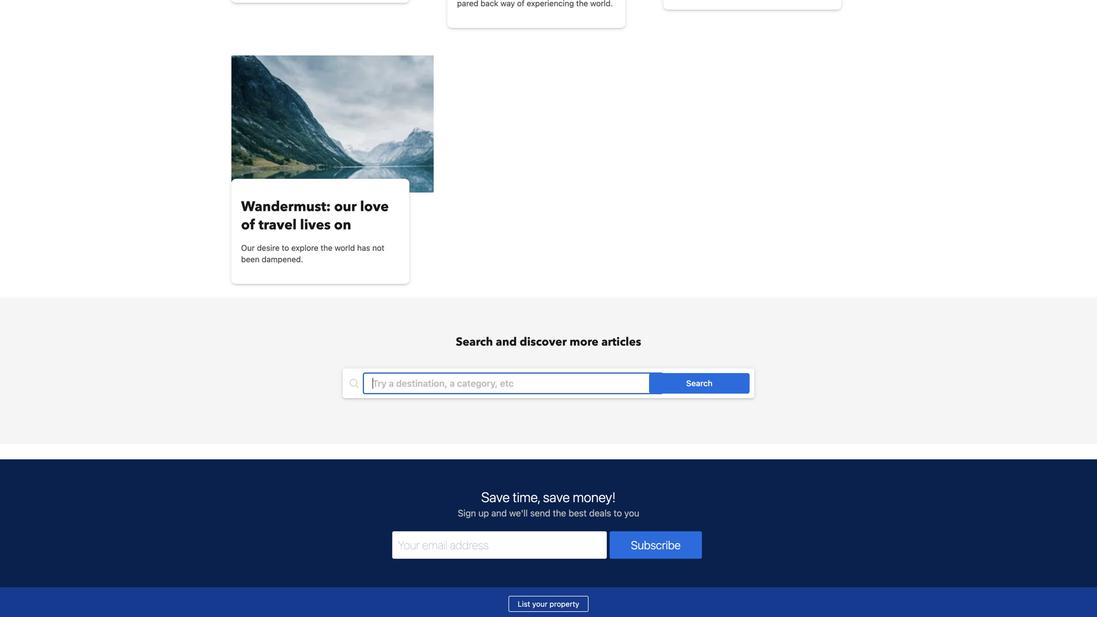 Task type: locate. For each thing, give the bounding box(es) containing it.
0 horizontal spatial to
[[282, 243, 289, 253]]

to inside our desire to explore the world has not been dampened.
[[282, 243, 289, 253]]

1 vertical spatial the
[[553, 508, 566, 519]]

has
[[357, 243, 370, 253]]

deals
[[589, 508, 611, 519]]

time,
[[513, 489, 540, 505]]

best
[[569, 508, 587, 519]]

1 horizontal spatial the
[[553, 508, 566, 519]]

search
[[456, 334, 493, 350], [686, 379, 713, 388]]

wandermust: our love of travel lives on link
[[241, 197, 400, 235]]

send
[[530, 508, 550, 519]]

the
[[321, 243, 333, 253], [553, 508, 566, 519]]

and left discover
[[496, 334, 517, 350]]

0 vertical spatial and
[[496, 334, 517, 350]]

and inside save time, save money! sign up and we'll send the best deals to you
[[491, 508, 507, 519]]

list your property
[[518, 600, 579, 608]]

1 vertical spatial search
[[686, 379, 713, 388]]

subscribe button
[[610, 531, 702, 559]]

1 vertical spatial and
[[491, 508, 507, 519]]

0 vertical spatial to
[[282, 243, 289, 253]]

and
[[496, 334, 517, 350], [491, 508, 507, 519]]

love
[[360, 197, 389, 216]]

search inside button
[[686, 379, 713, 388]]

to left you
[[614, 508, 622, 519]]

1 horizontal spatial search
[[686, 379, 713, 388]]

save
[[481, 489, 510, 505]]

1 vertical spatial to
[[614, 508, 622, 519]]

been
[[241, 255, 260, 264]]

property
[[550, 600, 579, 608]]

up
[[478, 508, 489, 519]]

the down save on the bottom of the page
[[553, 508, 566, 519]]

0 horizontal spatial the
[[321, 243, 333, 253]]

and right up
[[491, 508, 507, 519]]

money!
[[573, 489, 616, 505]]

to
[[282, 243, 289, 253], [614, 508, 622, 519]]

1 horizontal spatial to
[[614, 508, 622, 519]]

you
[[624, 508, 639, 519]]

not
[[372, 243, 384, 253]]

wandermust:
[[241, 197, 331, 216]]

to up dampened.
[[282, 243, 289, 253]]

our
[[241, 243, 255, 253]]

0 vertical spatial the
[[321, 243, 333, 253]]

the left world
[[321, 243, 333, 253]]

0 vertical spatial search
[[456, 334, 493, 350]]

0 horizontal spatial search
[[456, 334, 493, 350]]

explore
[[291, 243, 318, 253]]

dampened.
[[262, 255, 303, 264]]

articles
[[601, 334, 641, 350]]

save time, save money! sign up and we'll send the best deals to you
[[458, 489, 639, 519]]



Task type: describe. For each thing, give the bounding box(es) containing it.
search for search and discover more articles
[[456, 334, 493, 350]]

subscribe
[[631, 538, 681, 552]]

sign
[[458, 508, 476, 519]]

Your email address email field
[[392, 531, 607, 559]]

search and discover more articles
[[456, 334, 641, 350]]

of
[[241, 216, 255, 235]]

search for search
[[686, 379, 713, 388]]

travel
[[259, 216, 297, 235]]

your
[[532, 600, 548, 608]]

the inside save time, save money! sign up and we'll send the best deals to you
[[553, 508, 566, 519]]

we'll
[[509, 508, 528, 519]]

Try a destination, a category, etc text field
[[363, 373, 663, 394]]

save time, save money! footer
[[0, 459, 1097, 617]]

our desire to explore the world has not been dampened.
[[241, 243, 384, 264]]

world
[[335, 243, 355, 253]]

desire
[[257, 243, 280, 253]]

list your property link
[[509, 596, 588, 612]]

on
[[334, 216, 351, 235]]

discover
[[520, 334, 567, 350]]

lives
[[300, 216, 331, 235]]

save
[[543, 489, 570, 505]]

our
[[334, 197, 357, 216]]

wandermust: our love of travel lives on
[[241, 197, 389, 235]]

the inside our desire to explore the world has not been dampened.
[[321, 243, 333, 253]]

list
[[518, 600, 530, 608]]

to inside save time, save money! sign up and we'll send the best deals to you
[[614, 508, 622, 519]]

more
[[570, 334, 599, 350]]

search button
[[649, 373, 750, 394]]



Task type: vqa. For each thing, say whether or not it's contained in the screenshot.
Prague , Czech Republic
no



